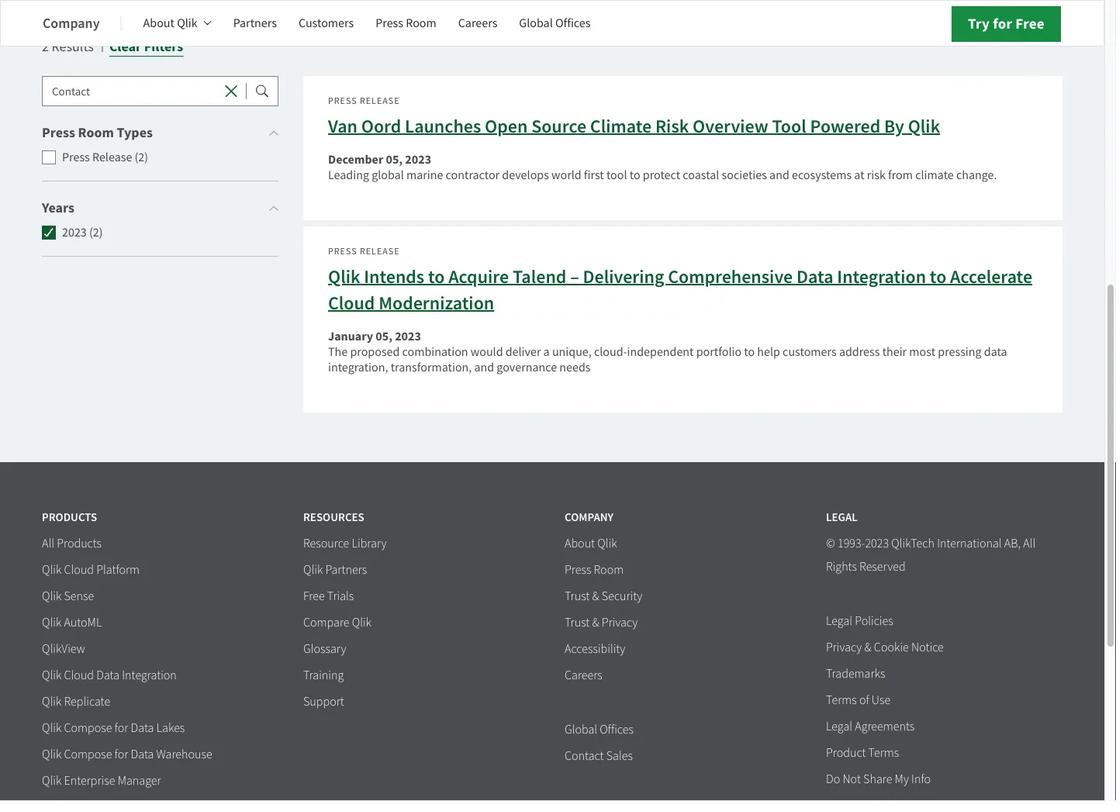 Task type: describe. For each thing, give the bounding box(es) containing it.
terms inside 'link'
[[826, 693, 857, 708]]

library
[[352, 536, 387, 552]]

1 horizontal spatial offices
[[600, 722, 634, 738]]

1 vertical spatial privacy
[[826, 640, 862, 656]]

product terms
[[826, 746, 899, 761]]

of
[[860, 693, 869, 708]]

manager
[[118, 774, 161, 789]]

pressing
[[938, 344, 982, 360]]

support link
[[303, 694, 344, 711]]

about qlik link for try
[[143, 5, 212, 42]]

2023 down years
[[62, 225, 87, 241]]

for for lakes
[[115, 721, 128, 736]]

integration inside 'press release qlik intends to acquire talend – delivering comprehensive data integration to accelerate cloud modernization'
[[837, 265, 926, 289]]

qliktech
[[892, 536, 935, 552]]

qlik intends to acquire talend – delivering comprehensive data integration to accelerate cloud modernization link
[[328, 265, 1033, 315]]

deliver
[[506, 344, 541, 360]]

develops
[[502, 167, 549, 183]]

cloud for platform
[[64, 563, 94, 578]]

types
[[117, 123, 153, 142]]

press room inside company menu bar
[[376, 15, 437, 31]]

contact sales
[[565, 749, 633, 764]]

press release van oord launches open source climate risk overview tool powered by qlik
[[328, 95, 940, 139]]

1 vertical spatial about
[[565, 536, 595, 552]]

qlik sense
[[42, 589, 94, 604]]

qlik compose for data warehouse
[[42, 747, 212, 763]]

share
[[864, 772, 893, 788]]

van oord launches open source climate risk overview tool powered by qlik link
[[328, 114, 940, 139]]

try for free
[[968, 14, 1045, 33]]

qlik inside press release van oord launches open source climate risk overview tool powered by qlik
[[908, 114, 940, 139]]

about inside company menu bar
[[143, 15, 175, 31]]

portfolio
[[697, 344, 742, 360]]

company for try
[[43, 14, 100, 33]]

terms of use
[[826, 693, 891, 708]]

customers
[[783, 344, 837, 360]]

careers inside company menu bar
[[458, 15, 498, 31]]

legal policies link
[[826, 614, 894, 630]]

qlikview
[[42, 642, 85, 657]]

cloud for data
[[64, 668, 94, 684]]

0 vertical spatial privacy
[[602, 615, 638, 631]]

2023 for january
[[395, 328, 421, 345]]

qlik left replicate
[[42, 694, 62, 710]]

try for free link
[[952, 6, 1061, 42]]

address
[[839, 344, 880, 360]]

resource library
[[303, 536, 387, 552]]

change.
[[957, 167, 997, 183]]

qlik up qlikview
[[42, 615, 62, 631]]

trust & privacy
[[565, 615, 638, 631]]

qlik automl
[[42, 615, 102, 631]]

not
[[843, 772, 861, 788]]

0 vertical spatial free
[[1016, 14, 1045, 33]]

training
[[303, 668, 344, 684]]

notice
[[912, 640, 944, 656]]

global inside company menu bar
[[519, 15, 553, 31]]

qlik sense link
[[42, 589, 94, 605]]

from
[[888, 167, 913, 183]]

tool
[[607, 167, 627, 183]]

trials
[[327, 589, 354, 604]]

trust for trust & privacy
[[565, 615, 590, 631]]

press for qlik
[[328, 246, 357, 257]]

sense
[[64, 589, 94, 604]]

leading
[[328, 167, 369, 183]]

ab,
[[1005, 536, 1021, 552]]

press for (2)
[[62, 149, 90, 165]]

room for the press room types dropdown button
[[78, 123, 114, 142]]

international
[[937, 536, 1002, 552]]

years button
[[42, 197, 279, 219]]

press for types
[[42, 123, 75, 142]]

1 vertical spatial global
[[565, 722, 597, 738]]

cloud-
[[594, 344, 627, 360]]

legal policies
[[826, 614, 894, 629]]

about qlik link for global
[[565, 536, 617, 552]]

1 horizontal spatial (2)
[[135, 149, 148, 165]]

cookie
[[874, 640, 909, 656]]

glossary link
[[303, 642, 346, 658]]

source
[[532, 114, 587, 139]]

help
[[758, 344, 780, 360]]

reserved
[[860, 559, 906, 575]]

for for warehouse
[[115, 747, 128, 763]]

integration inside qlik cloud data integration link
[[122, 668, 177, 684]]

qlik up qlik enterprise manager on the left
[[42, 747, 62, 763]]

at
[[854, 167, 865, 183]]

support
[[303, 694, 344, 710]]

risk
[[867, 167, 886, 183]]

compose for qlik compose for data warehouse
[[64, 747, 112, 763]]

about qlik inside company menu bar
[[143, 15, 198, 31]]

company menu bar
[[43, 5, 612, 42]]

world
[[552, 167, 582, 183]]

do not share my info link
[[826, 772, 931, 788]]

0 vertical spatial global offices link
[[519, 5, 591, 42]]

1 horizontal spatial press room link
[[565, 563, 624, 579]]

1 vertical spatial terms
[[869, 746, 899, 761]]

platform
[[96, 563, 140, 578]]

and inside january 05, 2023 the proposed combination would deliver a unique, cloud-independent portfolio to help customers address their most pressing data integration, transformation, and governance needs
[[474, 360, 494, 376]]

ecosystems
[[792, 167, 852, 183]]

to up modernization
[[428, 265, 445, 289]]

sales
[[607, 749, 633, 764]]

qlik compose for data lakes
[[42, 721, 185, 736]]

most
[[910, 344, 936, 360]]

marine
[[406, 167, 443, 183]]

qlik replicate link
[[42, 694, 110, 711]]

talend
[[513, 265, 567, 289]]

results
[[52, 38, 94, 56]]

press room types button
[[42, 122, 279, 144]]

customers
[[299, 15, 354, 31]]

qlik up trust & security
[[598, 536, 617, 552]]

january 05, 2023 the proposed combination would deliver a unique, cloud-independent portfolio to help customers address their most pressing data integration, transformation, and governance needs
[[328, 328, 1008, 376]]

1 vertical spatial careers link
[[565, 668, 603, 684]]

climate
[[590, 114, 652, 139]]

risk
[[656, 114, 689, 139]]

compare qlik link
[[303, 615, 372, 632]]

would
[[471, 344, 503, 360]]

first
[[584, 167, 604, 183]]

2023 for december
[[405, 151, 431, 168]]

by
[[885, 114, 905, 139]]

governance
[[497, 360, 557, 376]]

global offices inside company menu bar
[[519, 15, 591, 31]]

january
[[328, 328, 373, 345]]

qlik inside 'press release qlik intends to acquire talend – delivering comprehensive data integration to accelerate cloud modernization'
[[328, 265, 360, 289]]



Task type: vqa. For each thing, say whether or not it's contained in the screenshot.
Careers link
yes



Task type: locate. For each thing, give the bounding box(es) containing it.
contact
[[565, 749, 604, 764]]

05, left the marine
[[386, 151, 403, 168]]

1 vertical spatial offices
[[600, 722, 634, 738]]

0 horizontal spatial free
[[303, 589, 325, 604]]

2 all from the left
[[1024, 536, 1036, 552]]

a
[[544, 344, 550, 360]]

1 vertical spatial legal
[[826, 614, 853, 629]]

1 horizontal spatial free
[[1016, 14, 1045, 33]]

1 horizontal spatial about
[[565, 536, 595, 552]]

qlik cloud platform
[[42, 563, 140, 578]]

automl
[[64, 615, 102, 631]]

integration,
[[328, 360, 388, 376]]

1 all from the left
[[42, 536, 54, 552]]

1 horizontal spatial global
[[565, 722, 597, 738]]

1 vertical spatial cloud
[[64, 563, 94, 578]]

©
[[826, 536, 836, 552]]

qlik left the "intends"
[[328, 265, 360, 289]]

cloud up qlik replicate
[[64, 668, 94, 684]]

0 horizontal spatial about
[[143, 15, 175, 31]]

2023 for ©
[[865, 536, 889, 552]]

about qlik link up trust & security
[[565, 536, 617, 552]]

1 vertical spatial trust
[[565, 615, 590, 631]]

0 vertical spatial &
[[592, 589, 599, 604]]

1 trust from the top
[[565, 589, 590, 604]]

qlik
[[177, 15, 198, 31], [908, 114, 940, 139], [328, 265, 360, 289], [598, 536, 617, 552], [42, 563, 62, 578], [303, 563, 323, 578], [42, 589, 62, 604], [42, 615, 62, 631], [352, 615, 372, 631], [42, 668, 62, 684], [42, 694, 62, 710], [42, 721, 62, 736], [42, 747, 62, 763], [42, 774, 62, 789]]

0 vertical spatial release
[[360, 95, 400, 107]]

0 horizontal spatial global
[[519, 15, 553, 31]]

qlik inside company menu bar
[[177, 15, 198, 31]]

0 vertical spatial about qlik
[[143, 15, 198, 31]]

qlik cloud data integration link
[[42, 668, 177, 684]]

to left accelerate
[[930, 265, 947, 289]]

1 vertical spatial about qlik link
[[565, 536, 617, 552]]

for up the qlik compose for data warehouse
[[115, 721, 128, 736]]

cloud
[[328, 291, 375, 315], [64, 563, 94, 578], [64, 668, 94, 684]]

careers link
[[458, 5, 498, 42], [565, 668, 603, 684]]

2 compose from the top
[[64, 747, 112, 763]]

press up press release (2)
[[42, 123, 75, 142]]

05, inside december 05, 2023 leading global marine contractor develops world first tool to protect coastal societies and ecosystems at risk from climate change.
[[386, 151, 403, 168]]

release inside 'press release qlik intends to acquire talend – delivering comprehensive data integration to accelerate cloud modernization'
[[360, 246, 400, 257]]

about qlik link right clear
[[143, 5, 212, 42]]

0 vertical spatial (2)
[[135, 149, 148, 165]]

data inside 'press release qlik intends to acquire talend – delivering comprehensive data integration to accelerate cloud modernization'
[[797, 265, 834, 289]]

trust
[[565, 589, 590, 604], [565, 615, 590, 631]]

about up the 'filters'
[[143, 15, 175, 31]]

powered
[[810, 114, 881, 139]]

05, for intends
[[376, 328, 393, 345]]

free trials link
[[303, 589, 354, 605]]

0 vertical spatial global offices
[[519, 15, 591, 31]]

1 vertical spatial &
[[592, 615, 599, 631]]

1 vertical spatial careers
[[565, 668, 603, 684]]

about qlik up trust & security
[[565, 536, 617, 552]]

2023 inside january 05, 2023 the proposed combination would deliver a unique, cloud-independent portfolio to help customers address their most pressing data integration, transformation, and governance needs
[[395, 328, 421, 345]]

training link
[[303, 668, 344, 684]]

1 horizontal spatial terms
[[869, 746, 899, 761]]

room for the leftmost press room link
[[406, 15, 437, 31]]

1 horizontal spatial room
[[406, 15, 437, 31]]

data left lakes on the left bottom of the page
[[131, 721, 154, 736]]

and right the societies
[[770, 167, 790, 183]]

cloud up january
[[328, 291, 375, 315]]

0 vertical spatial for
[[993, 14, 1013, 33]]

& for privacy
[[592, 615, 599, 631]]

1 vertical spatial room
[[78, 123, 114, 142]]

privacy up the trademarks on the bottom right
[[826, 640, 862, 656]]

0 vertical spatial trust
[[565, 589, 590, 604]]

accessibility link
[[565, 642, 626, 658]]

1993-
[[838, 536, 865, 552]]

to inside december 05, 2023 leading global marine contractor develops world first tool to protect coastal societies and ecosystems at risk from climate change.
[[630, 167, 641, 183]]

1 vertical spatial global offices
[[565, 722, 634, 738]]

0 horizontal spatial about qlik link
[[143, 5, 212, 42]]

data up manager
[[131, 747, 154, 763]]

data inside qlik cloud data integration link
[[96, 668, 120, 684]]

1 horizontal spatial press room
[[565, 563, 624, 578]]

0 vertical spatial global
[[519, 15, 553, 31]]

info
[[912, 772, 931, 788]]

qlikview link
[[42, 642, 85, 658]]

security
[[602, 589, 643, 604]]

for right 'try'
[[993, 14, 1013, 33]]

qlik cloud platform link
[[42, 563, 140, 579]]

0 horizontal spatial terms
[[826, 693, 857, 708]]

& up accessibility
[[592, 615, 599, 631]]

terms down agreements
[[869, 746, 899, 761]]

press down leading
[[328, 246, 357, 257]]

qlik down 'resource'
[[303, 563, 323, 578]]

partners inside company menu bar
[[233, 15, 277, 31]]

1 vertical spatial (2)
[[89, 225, 103, 241]]

qlik right by
[[908, 114, 940, 139]]

compose up "enterprise" on the left
[[64, 747, 112, 763]]

room inside dropdown button
[[78, 123, 114, 142]]

comprehensive
[[668, 265, 793, 289]]

agreements
[[855, 719, 915, 735]]

warehouse
[[156, 747, 212, 763]]

0 horizontal spatial integration
[[122, 668, 177, 684]]

05, right january
[[376, 328, 393, 345]]

resources
[[303, 510, 364, 525]]

about qlik
[[143, 15, 198, 31], [565, 536, 617, 552]]

0 vertical spatial careers link
[[458, 5, 498, 42]]

privacy down 'security'
[[602, 615, 638, 631]]

press release qlik intends to acquire talend – delivering comprehensive data integration to accelerate cloud modernization
[[328, 246, 1033, 315]]

use
[[872, 693, 891, 708]]

press up trust & security
[[565, 563, 592, 578]]

release down press room types on the top
[[92, 149, 132, 165]]

05, for oord
[[386, 151, 403, 168]]

legal up product
[[826, 719, 853, 735]]

2023 right global
[[405, 151, 431, 168]]

0 vertical spatial compose
[[64, 721, 112, 736]]

do
[[826, 772, 840, 788]]

qlik replicate
[[42, 694, 110, 710]]

& for cookie
[[865, 640, 872, 656]]

2023 inside december 05, 2023 leading global marine contractor develops world first tool to protect coastal societies and ecosystems at risk from climate change.
[[405, 151, 431, 168]]

products up qlik cloud platform
[[57, 536, 102, 552]]

0 horizontal spatial careers
[[458, 15, 498, 31]]

2023 inside © 1993-2023 qliktech international ab, all rights reserved
[[865, 536, 889, 552]]

1 vertical spatial about qlik
[[565, 536, 617, 552]]

for down qlik compose for data lakes link
[[115, 747, 128, 763]]

company inside menu bar
[[43, 14, 100, 33]]

integration up their
[[837, 265, 926, 289]]

trust inside trust & security link
[[565, 589, 590, 604]]

qlik down qlikview link
[[42, 668, 62, 684]]

& for security
[[592, 589, 599, 604]]

independent
[[627, 344, 694, 360]]

qlik partners
[[303, 563, 367, 578]]

compare qlik
[[303, 615, 372, 631]]

2 vertical spatial &
[[865, 640, 872, 656]]

delivering
[[583, 265, 664, 289]]

about
[[143, 15, 175, 31], [565, 536, 595, 552]]

0 vertical spatial press room
[[376, 15, 437, 31]]

0 vertical spatial terms
[[826, 693, 857, 708]]

qlik up the 'filters'
[[177, 15, 198, 31]]

release inside press release van oord launches open source climate risk overview tool powered by qlik
[[360, 95, 400, 107]]

modernization
[[379, 291, 494, 315]]

2 vertical spatial room
[[594, 563, 624, 578]]

0 horizontal spatial and
[[474, 360, 494, 376]]

05, inside january 05, 2023 the proposed combination would deliver a unique, cloud-independent portfolio to help customers address their most pressing data integration, transformation, and governance needs
[[376, 328, 393, 345]]

0 vertical spatial and
[[770, 167, 790, 183]]

press down press room types on the top
[[62, 149, 90, 165]]

qlik automl link
[[42, 615, 102, 632]]

qlik up qlik sense
[[42, 563, 62, 578]]

careers
[[458, 15, 498, 31], [565, 668, 603, 684]]

legal for legal
[[826, 510, 858, 525]]

1 vertical spatial press room
[[565, 563, 624, 578]]

release for van
[[360, 95, 400, 107]]

press right customers
[[376, 15, 403, 31]]

0 horizontal spatial offices
[[555, 15, 591, 31]]

1 vertical spatial compose
[[64, 747, 112, 763]]

1 legal from the top
[[826, 510, 858, 525]]

products up all products
[[42, 510, 97, 525]]

press for van
[[328, 95, 357, 107]]

1 vertical spatial company
[[565, 510, 614, 525]]

trust & privacy link
[[565, 615, 638, 632]]

0 horizontal spatial careers link
[[458, 5, 498, 42]]

2 vertical spatial legal
[[826, 719, 853, 735]]

terms
[[826, 693, 857, 708], [869, 746, 899, 761]]

press room link
[[376, 5, 437, 42], [565, 563, 624, 579]]

release for (2)
[[92, 149, 132, 165]]

0 vertical spatial products
[[42, 510, 97, 525]]

oord
[[361, 114, 401, 139]]

0 horizontal spatial partners
[[233, 15, 277, 31]]

legal for legal agreements
[[826, 719, 853, 735]]

0 horizontal spatial (2)
[[89, 225, 103, 241]]

1 horizontal spatial partners
[[325, 563, 367, 578]]

press inside 'press release qlik intends to acquire talend – delivering comprehensive data integration to accelerate cloud modernization'
[[328, 246, 357, 257]]

data inside qlik compose for data warehouse link
[[131, 747, 154, 763]]

1 horizontal spatial about qlik
[[565, 536, 617, 552]]

about qlik up the 'filters'
[[143, 15, 198, 31]]

1 horizontal spatial careers
[[565, 668, 603, 684]]

0 vertical spatial 05,
[[386, 151, 403, 168]]

qlik enterprise manager
[[42, 774, 161, 789]]

all up qlik cloud platform
[[42, 536, 54, 552]]

about up trust & security
[[565, 536, 595, 552]]

trust up "trust & privacy"
[[565, 589, 590, 604]]

data up customers
[[797, 265, 834, 289]]

2 legal from the top
[[826, 614, 853, 629]]

05,
[[386, 151, 403, 168], [376, 328, 393, 345]]

2 vertical spatial for
[[115, 747, 128, 763]]

1 vertical spatial products
[[57, 536, 102, 552]]

legal left policies
[[826, 614, 853, 629]]

needs
[[560, 360, 591, 376]]

–
[[570, 265, 579, 289]]

trust up accessibility
[[565, 615, 590, 631]]

(2) down types
[[135, 149, 148, 165]]

partners left customers
[[233, 15, 277, 31]]

press inside company menu bar
[[376, 15, 403, 31]]

to inside january 05, 2023 the proposed combination would deliver a unique, cloud-independent portfolio to help customers address their most pressing data integration, transformation, and governance needs
[[744, 344, 755, 360]]

0 horizontal spatial about qlik
[[143, 15, 198, 31]]

& left cookie
[[865, 640, 872, 656]]

van
[[328, 114, 358, 139]]

trademarks link
[[826, 667, 886, 683]]

legal up 1993-
[[826, 510, 858, 525]]

clear filters link
[[109, 36, 183, 57]]

2023 up reserved
[[865, 536, 889, 552]]

proposed
[[350, 344, 400, 360]]

2 trust from the top
[[565, 615, 590, 631]]

(2) down the years dropdown button
[[89, 225, 103, 241]]

© 1993-2023 qliktech international ab, all rights reserved
[[826, 536, 1036, 575]]

accessibility
[[565, 642, 626, 657]]

2023 up transformation,
[[395, 328, 421, 345]]

offices inside company menu bar
[[555, 15, 591, 31]]

0 horizontal spatial room
[[78, 123, 114, 142]]

0 vertical spatial cloud
[[328, 291, 375, 315]]

to left help
[[744, 344, 755, 360]]

compose for qlik compose for data lakes
[[64, 721, 112, 736]]

0 horizontal spatial press room link
[[376, 5, 437, 42]]

trust & security link
[[565, 589, 643, 605]]

and inside december 05, 2023 leading global marine contractor develops world first tool to protect coastal societies and ecosystems at risk from climate change.
[[770, 167, 790, 183]]

launches
[[405, 114, 481, 139]]

release up the "intends"
[[360, 246, 400, 257]]

1 vertical spatial for
[[115, 721, 128, 736]]

1 vertical spatial press room link
[[565, 563, 624, 579]]

2 vertical spatial release
[[360, 246, 400, 257]]

cloud inside 'press release qlik intends to acquire talend – delivering comprehensive data integration to accelerate cloud modernization'
[[328, 291, 375, 315]]

0 vertical spatial legal
[[826, 510, 858, 525]]

enterprise
[[64, 774, 115, 789]]

glossary
[[303, 642, 346, 657]]

compose down replicate
[[64, 721, 112, 736]]

1 horizontal spatial and
[[770, 167, 790, 183]]

1 horizontal spatial about qlik link
[[565, 536, 617, 552]]

1 horizontal spatial company
[[565, 510, 614, 525]]

release for qlik
[[360, 246, 400, 257]]

partners down the resource library link
[[325, 563, 367, 578]]

0 vertical spatial partners
[[233, 15, 277, 31]]

free left trials
[[303, 589, 325, 604]]

1 vertical spatial partners
[[325, 563, 367, 578]]

legal agreements
[[826, 719, 915, 735]]

0 horizontal spatial press room
[[376, 15, 437, 31]]

0 horizontal spatial company
[[43, 14, 100, 33]]

1 vertical spatial free
[[303, 589, 325, 604]]

1 vertical spatial 05,
[[376, 328, 393, 345]]

0 vertical spatial about qlik link
[[143, 5, 212, 42]]

terms left of at the right bottom
[[826, 693, 857, 708]]

0 vertical spatial careers
[[458, 15, 498, 31]]

global offices link
[[519, 5, 591, 42], [565, 722, 634, 739]]

legal
[[826, 510, 858, 525], [826, 614, 853, 629], [826, 719, 853, 735]]

qlik compose for data warehouse link
[[42, 747, 212, 764]]

& left 'security'
[[592, 589, 599, 604]]

1 vertical spatial release
[[92, 149, 132, 165]]

2 horizontal spatial room
[[594, 563, 624, 578]]

protect
[[643, 167, 681, 183]]

do not share my info
[[826, 772, 931, 788]]

privacy & cookie notice
[[826, 640, 944, 656]]

free right 'try'
[[1016, 14, 1045, 33]]

1 compose from the top
[[64, 721, 112, 736]]

qlik down qlik replicate link
[[42, 721, 62, 736]]

press inside press release van oord launches open source climate risk overview tool powered by qlik
[[328, 95, 357, 107]]

1 horizontal spatial careers link
[[565, 668, 603, 684]]

all inside © 1993-2023 qliktech international ab, all rights reserved
[[1024, 536, 1036, 552]]

0 vertical spatial integration
[[837, 265, 926, 289]]

0 horizontal spatial all
[[42, 536, 54, 552]]

and left deliver
[[474, 360, 494, 376]]

qlik down trials
[[352, 615, 372, 631]]

cloud up sense
[[64, 563, 94, 578]]

partners
[[233, 15, 277, 31], [325, 563, 367, 578]]

press up van
[[328, 95, 357, 107]]

company
[[43, 14, 100, 33], [565, 510, 614, 525]]

data up replicate
[[96, 668, 120, 684]]

to right tool
[[630, 167, 641, 183]]

0 vertical spatial room
[[406, 15, 437, 31]]

1 vertical spatial global offices link
[[565, 722, 634, 739]]

0 horizontal spatial privacy
[[602, 615, 638, 631]]

december 05, 2023 leading global marine contractor develops world first tool to protect coastal societies and ecosystems at risk from climate change.
[[328, 151, 997, 183]]

integration up lakes on the left bottom of the page
[[122, 668, 177, 684]]

release up oord
[[360, 95, 400, 107]]

qlik left sense
[[42, 589, 62, 604]]

qlik partners link
[[303, 563, 367, 579]]

press inside dropdown button
[[42, 123, 75, 142]]

qlik left "enterprise" on the left
[[42, 774, 62, 789]]

their
[[883, 344, 907, 360]]

0 vertical spatial about
[[143, 15, 175, 31]]

0 vertical spatial offices
[[555, 15, 591, 31]]

0 vertical spatial press room link
[[376, 5, 437, 42]]

2
[[42, 38, 49, 56]]

1 horizontal spatial all
[[1024, 536, 1036, 552]]

legal for legal policies
[[826, 614, 853, 629]]

2023 (2)
[[62, 225, 103, 241]]

filters
[[144, 37, 183, 56]]

resource library link
[[303, 536, 387, 552]]

1 vertical spatial integration
[[122, 668, 177, 684]]

room inside company menu bar
[[406, 15, 437, 31]]

company for global
[[565, 510, 614, 525]]

0 vertical spatial company
[[43, 14, 100, 33]]

1 horizontal spatial privacy
[[826, 640, 862, 656]]

3 legal from the top
[[826, 719, 853, 735]]

1 horizontal spatial integration
[[837, 265, 926, 289]]

trust for trust & security
[[565, 589, 590, 604]]

data inside qlik compose for data lakes link
[[131, 721, 154, 736]]

all right ab,
[[1024, 536, 1036, 552]]

product
[[826, 746, 866, 761]]



